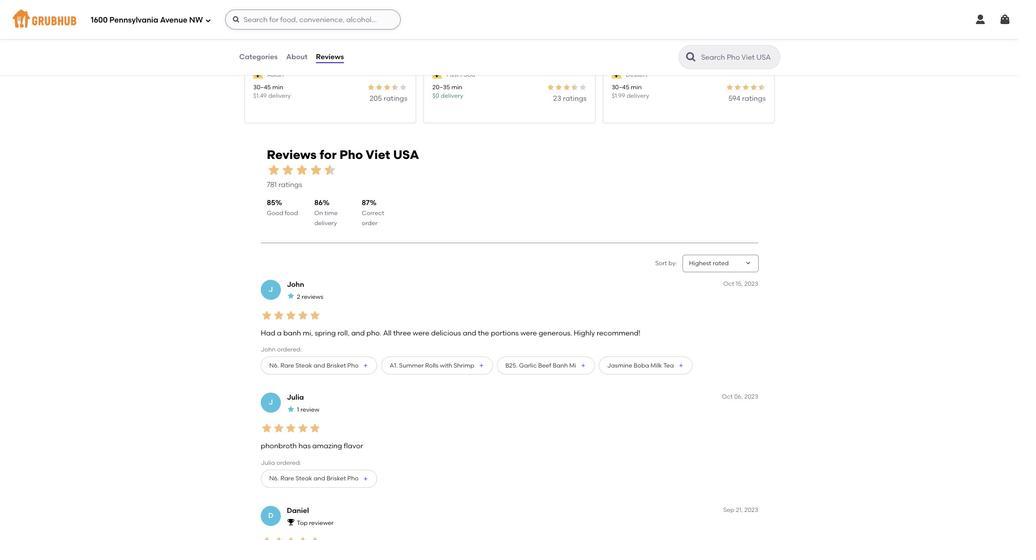 Task type: describe. For each thing, give the bounding box(es) containing it.
good
[[267, 210, 283, 217]]

top
[[297, 520, 308, 527]]

87
[[362, 199, 370, 207]]

jasmine boba milk tea
[[607, 362, 674, 369]]

b25.
[[506, 362, 518, 369]]

ratings for 594 ratings
[[742, 95, 766, 103]]

delicious
[[431, 329, 461, 338]]

boba
[[634, 362, 650, 369]]

generous.
[[539, 329, 572, 338]]

time
[[325, 210, 338, 217]]

0 vertical spatial pho
[[340, 147, 363, 162]]

on
[[314, 210, 323, 217]]

john for john
[[287, 280, 304, 289]]

pho.
[[367, 329, 382, 338]]

daniel
[[287, 507, 309, 515]]

julia for julia
[[287, 394, 304, 402]]

pho for 1st 'n6. rare steak and brisket pho' button from the top
[[347, 362, 359, 369]]

1600 pennsylvania avenue nw
[[91, 15, 203, 24]]

594
[[729, 95, 741, 103]]

had a banh mi, spring roll, and pho. all three were delicious and the portions were generous. highly recommend!
[[261, 329, 641, 338]]

j for julia
[[269, 399, 273, 407]]

21,
[[736, 507, 743, 514]]

subscription pass image for asian
[[253, 71, 264, 79]]

0 horizontal spatial svg image
[[205, 17, 211, 23]]

beef
[[538, 362, 552, 369]]

julia for julia ordered:
[[261, 459, 275, 466]]

1600
[[91, 15, 108, 24]]

30–45 for p.f.
[[253, 84, 271, 91]]

pennsylvania
[[110, 15, 158, 24]]

jasmine
[[607, 362, 633, 369]]

p.f. chang's
[[253, 58, 302, 67]]

main navigation navigation
[[0, 0, 1020, 39]]

garlic
[[519, 362, 537, 369]]

a1. summer rolls with shrimp button
[[381, 357, 493, 375]]

trophy icon image
[[287, 518, 295, 526]]

and down 'phonbroth has amazing flavor'
[[314, 475, 325, 482]]

about button
[[286, 39, 308, 75]]

delivery inside 86 on time delivery
[[314, 220, 337, 227]]

205 ratings
[[370, 95, 408, 103]]

sort
[[656, 260, 667, 267]]

rated
[[713, 260, 729, 267]]

fast
[[447, 71, 459, 78]]

rolls
[[425, 362, 439, 369]]

mi
[[570, 362, 576, 369]]

categories button
[[239, 39, 278, 75]]

viet
[[366, 147, 390, 162]]

for
[[320, 147, 337, 162]]

shrimp
[[454, 362, 474, 369]]

&pizza (h street) link
[[612, 57, 766, 69]]

0 horizontal spatial svg image
[[232, 16, 240, 24]]

Search Pho Viet USA search field
[[700, 53, 777, 62]]

594 ratings
[[729, 95, 766, 103]]

recommend!
[[597, 329, 641, 338]]

plus icon image for the b25. garlic beef banh mi 'button' at the bottom of the page
[[580, 363, 586, 369]]

Search for food, convenience, alcohol... search field
[[225, 10, 401, 30]]

top reviewer
[[297, 520, 334, 527]]

2 were from the left
[[521, 329, 537, 338]]

spring
[[315, 329, 336, 338]]

delivery for 594 ratings
[[627, 92, 650, 100]]

john ordered:
[[261, 346, 302, 353]]

search icon image
[[685, 51, 697, 63]]

b25. garlic beef banh mi button
[[497, 357, 595, 375]]

food
[[461, 71, 475, 78]]

30–45 min $1.49 delivery
[[253, 84, 291, 100]]

205
[[370, 95, 382, 103]]

$0
[[433, 92, 439, 100]]

p.f.
[[253, 58, 267, 67]]

with
[[440, 362, 452, 369]]

all
[[383, 329, 392, 338]]

and right roll,
[[351, 329, 365, 338]]

street)
[[652, 58, 679, 67]]

amazing
[[313, 442, 342, 451]]

reviewer
[[309, 520, 334, 527]]

john for john ordered:
[[261, 346, 276, 353]]

86 on time delivery
[[314, 199, 338, 227]]

plus icon image left a1.
[[363, 363, 369, 369]]

oct for had a banh mi, spring roll, and pho. all three were delicious and the portions were generous. highly recommend!
[[724, 280, 735, 288]]

had
[[261, 329, 275, 338]]

n6. rare steak and brisket pho for plus icon left of a1.
[[269, 362, 359, 369]]

ordered: for a
[[277, 346, 302, 353]]

categories
[[239, 53, 278, 61]]

summer
[[399, 362, 424, 369]]

$1.49
[[253, 92, 267, 100]]

86
[[314, 199, 323, 207]]

a1.
[[390, 362, 398, 369]]

23 ratings
[[553, 95, 587, 103]]



Task type: locate. For each thing, give the bounding box(es) containing it.
pho right 'for'
[[340, 147, 363, 162]]

1 horizontal spatial john
[[287, 280, 304, 289]]

john down had
[[261, 346, 276, 353]]

1 horizontal spatial svg image
[[999, 14, 1012, 26]]

ratings for 23 ratings
[[563, 95, 587, 103]]

0 vertical spatial ordered:
[[277, 346, 302, 353]]

2023 for had a banh mi, spring roll, and pho. all three were delicious and the portions were generous. highly recommend!
[[745, 280, 759, 288]]

ratings right 23
[[563, 95, 587, 103]]

$1.99
[[612, 92, 625, 100]]

sep 21, 2023
[[724, 507, 759, 514]]

j left "2"
[[269, 285, 273, 294]]

n6. down 'julia ordered:'
[[269, 475, 279, 482]]

87 correct order
[[362, 199, 384, 227]]

ordered: down banh
[[277, 346, 302, 353]]

min down asian
[[273, 84, 283, 91]]

p.f. chang's link
[[253, 57, 408, 69]]

ratings
[[384, 95, 408, 103], [563, 95, 587, 103], [742, 95, 766, 103], [279, 181, 302, 189]]

1 vertical spatial pho
[[347, 362, 359, 369]]

min down dessert
[[631, 84, 642, 91]]

plus icon image right shrimp
[[478, 363, 485, 369]]

3 2023 from the top
[[745, 507, 759, 514]]

n6. rare steak and brisket pho down 'phonbroth has amazing flavor'
[[269, 475, 359, 482]]

phonbroth
[[261, 442, 297, 451]]

n6. for 2nd 'n6. rare steak and brisket pho' button from the top
[[269, 475, 279, 482]]

23
[[553, 95, 561, 103]]

reviews for pho viet usa
[[267, 147, 419, 162]]

delivery for 23 ratings
[[441, 92, 464, 100]]

1 subscription pass image from the left
[[253, 71, 264, 79]]

were right three
[[413, 329, 430, 338]]

julia up 1
[[287, 394, 304, 402]]

2 30–45 from the left
[[612, 84, 630, 91]]

1 horizontal spatial subscription pass image
[[433, 71, 443, 79]]

oct 15, 2023
[[724, 280, 759, 288]]

1 rare from the top
[[281, 362, 294, 369]]

p.f. chang's  logo image
[[245, 0, 416, 67]]

ratings right the 594
[[742, 95, 766, 103]]

n6. rare steak and brisket pho button down spring
[[261, 357, 377, 375]]

order
[[362, 220, 378, 227]]

1 were from the left
[[413, 329, 430, 338]]

subscription pass image down p.f.
[[253, 71, 264, 79]]

&pizza (h street) logo image
[[604, 0, 774, 67]]

2
[[297, 293, 300, 300]]

2023 right 21,
[[745, 507, 759, 514]]

2 n6. rare steak and brisket pho button from the top
[[261, 470, 377, 488]]

n6. for 1st 'n6. rare steak and brisket pho' button from the top
[[269, 362, 279, 369]]

were
[[413, 329, 430, 338], [521, 329, 537, 338]]

1 2023 from the top
[[745, 280, 759, 288]]

ratings for 205 ratings
[[384, 95, 408, 103]]

svg image
[[999, 14, 1012, 26], [205, 17, 211, 23]]

delivery inside 30–45 min $1.49 delivery
[[268, 92, 291, 100]]

0 vertical spatial oct
[[724, 280, 735, 288]]

plus icon image inside the b25. garlic beef banh mi 'button'
[[580, 363, 586, 369]]

&pizza
[[612, 58, 639, 67]]

john up "2"
[[287, 280, 304, 289]]

781
[[267, 181, 277, 189]]

0 vertical spatial brisket
[[327, 362, 346, 369]]

steak down 'julia ordered:'
[[296, 475, 312, 482]]

1 min from the left
[[273, 84, 283, 91]]

brisket down amazing on the left
[[327, 475, 346, 482]]

30–45 for &pizza
[[612, 84, 630, 91]]

0 vertical spatial steak
[[296, 362, 312, 369]]

delivery inside 30–45 min $1.99 delivery
[[627, 92, 650, 100]]

highest
[[689, 260, 712, 267]]

rare for 2nd 'n6. rare steak and brisket pho' button from the top
[[281, 475, 294, 482]]

chang's
[[269, 58, 302, 67]]

julia ordered:
[[261, 459, 301, 466]]

0 vertical spatial rare
[[281, 362, 294, 369]]

0 vertical spatial 2023
[[745, 280, 759, 288]]

2 vertical spatial 2023
[[745, 507, 759, 514]]

1 vertical spatial n6.
[[269, 475, 279, 482]]

30–45 up $1.99
[[612, 84, 630, 91]]

1 vertical spatial 2023
[[745, 394, 759, 401]]

pho down "flavor"
[[347, 475, 359, 482]]

0 horizontal spatial min
[[273, 84, 283, 91]]

min inside 30–45 min $1.99 delivery
[[631, 84, 642, 91]]

reviews button
[[316, 39, 345, 75]]

0 horizontal spatial 30–45
[[253, 84, 271, 91]]

ratings right 781
[[279, 181, 302, 189]]

30–45
[[253, 84, 271, 91], [612, 84, 630, 91]]

b25. garlic beef banh mi
[[506, 362, 576, 369]]

oct left 06,
[[722, 394, 733, 401]]

julia down "phonbroth" on the left bottom of page
[[261, 459, 275, 466]]

2 steak from the top
[[296, 475, 312, 482]]

plus icon image inside 'a1. summer rolls with shrimp' button
[[478, 363, 485, 369]]

0 vertical spatial j
[[269, 285, 273, 294]]

a
[[277, 329, 282, 338]]

1 brisket from the top
[[327, 362, 346, 369]]

mcdonald's logo image
[[425, 0, 595, 67]]

2 brisket from the top
[[327, 475, 346, 482]]

n6. down john ordered:
[[269, 362, 279, 369]]

1 review
[[297, 406, 319, 413]]

2 min from the left
[[452, 84, 463, 91]]

and
[[351, 329, 365, 338], [463, 329, 477, 338], [314, 362, 325, 369], [314, 475, 325, 482]]

caret down icon image
[[745, 260, 753, 268]]

30–45 inside 30–45 min $1.49 delivery
[[253, 84, 271, 91]]

2 2023 from the top
[[745, 394, 759, 401]]

steak down john ordered:
[[296, 362, 312, 369]]

1 horizontal spatial were
[[521, 329, 537, 338]]

review
[[301, 406, 319, 413]]

n6. rare steak and brisket pho
[[269, 362, 359, 369], [269, 475, 359, 482]]

ordered: for has
[[277, 459, 301, 466]]

delivery down 20–35
[[441, 92, 464, 100]]

correct
[[362, 210, 384, 217]]

n6. rare steak and brisket pho for plus icon underneath "flavor"
[[269, 475, 359, 482]]

1 vertical spatial reviews
[[267, 147, 317, 162]]

min for &pizza
[[631, 84, 642, 91]]

06,
[[735, 394, 743, 401]]

15,
[[736, 280, 743, 288]]

tea
[[664, 362, 674, 369]]

min
[[273, 84, 283, 91], [452, 84, 463, 91], [631, 84, 642, 91]]

nw
[[189, 15, 203, 24]]

plus icon image
[[363, 363, 369, 369], [478, 363, 485, 369], [580, 363, 586, 369], [678, 363, 684, 369], [363, 476, 369, 482]]

dessert
[[626, 71, 648, 78]]

delivery right $1.99
[[627, 92, 650, 100]]

subscription pass image
[[612, 71, 622, 79]]

1
[[297, 406, 299, 413]]

portions
[[491, 329, 519, 338]]

0 horizontal spatial were
[[413, 329, 430, 338]]

30–45 up the $1.49
[[253, 84, 271, 91]]

Sort by: field
[[689, 259, 729, 268]]

brisket for plus icon left of a1.
[[327, 362, 346, 369]]

reviews right about
[[316, 53, 344, 61]]

1 j from the top
[[269, 285, 273, 294]]

20–35
[[433, 84, 450, 91]]

0 horizontal spatial subscription pass image
[[253, 71, 264, 79]]

and down spring
[[314, 362, 325, 369]]

2 n6. rare steak and brisket pho from the top
[[269, 475, 359, 482]]

1 vertical spatial n6. rare steak and brisket pho button
[[261, 470, 377, 488]]

steak for plus icon left of a1.
[[296, 362, 312, 369]]

subscription pass image
[[253, 71, 264, 79], [433, 71, 443, 79]]

has
[[299, 442, 311, 451]]

star icon image
[[367, 83, 375, 91], [375, 83, 383, 91], [383, 83, 392, 91], [392, 83, 400, 91], [392, 83, 400, 91], [400, 83, 408, 91], [547, 83, 555, 91], [555, 83, 563, 91], [563, 83, 571, 91], [571, 83, 579, 91], [571, 83, 579, 91], [579, 83, 587, 91], [726, 83, 734, 91], [734, 83, 742, 91], [742, 83, 750, 91], [750, 83, 758, 91], [758, 83, 766, 91], [758, 83, 766, 91], [267, 163, 281, 177], [281, 163, 295, 177], [295, 163, 309, 177], [309, 163, 323, 177], [323, 163, 337, 177], [323, 163, 337, 177], [287, 292, 295, 300], [261, 309, 273, 321], [273, 309, 285, 321], [285, 309, 297, 321], [297, 309, 309, 321], [309, 309, 321, 321], [287, 405, 295, 413], [261, 423, 273, 435], [273, 423, 285, 435], [285, 423, 297, 435], [297, 423, 309, 435], [309, 423, 321, 435], [261, 536, 273, 540], [273, 536, 285, 540], [285, 536, 297, 540], [297, 536, 309, 540], [309, 536, 321, 540]]

2 j from the top
[[269, 399, 273, 407]]

delivery
[[268, 92, 291, 100], [441, 92, 464, 100], [627, 92, 650, 100], [314, 220, 337, 227]]

85 good food
[[267, 199, 298, 217]]

1 horizontal spatial 30–45
[[612, 84, 630, 91]]

banh
[[553, 362, 568, 369]]

1 n6. rare steak and brisket pho button from the top
[[261, 357, 377, 375]]

0 vertical spatial julia
[[287, 394, 304, 402]]

avenue
[[160, 15, 188, 24]]

ordered: down "phonbroth" on the left bottom of page
[[277, 459, 301, 466]]

fast food
[[447, 71, 475, 78]]

plus icon image for jasmine boba milk tea button
[[678, 363, 684, 369]]

30–45 inside 30–45 min $1.99 delivery
[[612, 84, 630, 91]]

delivery for 205 ratings
[[268, 92, 291, 100]]

min inside 20–35 min $0 delivery
[[452, 84, 463, 91]]

sep
[[724, 507, 735, 514]]

0 vertical spatial john
[[287, 280, 304, 289]]

pho
[[340, 147, 363, 162], [347, 362, 359, 369], [347, 475, 359, 482]]

1 vertical spatial ordered:
[[277, 459, 301, 466]]

0 vertical spatial n6.
[[269, 362, 279, 369]]

ratings for 781 ratings
[[279, 181, 302, 189]]

ratings right 205 at the left of the page
[[384, 95, 408, 103]]

banh
[[283, 329, 301, 338]]

plus icon image inside jasmine boba milk tea button
[[678, 363, 684, 369]]

brisket down roll,
[[327, 362, 346, 369]]

2023 right '15,'
[[745, 280, 759, 288]]

2023 right 06,
[[745, 394, 759, 401]]

were right portions
[[521, 329, 537, 338]]

2023 for phonbroth has amazing flavor
[[745, 394, 759, 401]]

plus icon image right mi
[[580, 363, 586, 369]]

reviews
[[302, 293, 324, 300]]

roll,
[[338, 329, 350, 338]]

rare down john ordered:
[[281, 362, 294, 369]]

1 vertical spatial n6. rare steak and brisket pho
[[269, 475, 359, 482]]

the
[[478, 329, 489, 338]]

0 horizontal spatial julia
[[261, 459, 275, 466]]

phonbroth has amazing flavor
[[261, 442, 363, 451]]

1 30–45 from the left
[[253, 84, 271, 91]]

plus icon image for 'a1. summer rolls with shrimp' button
[[478, 363, 485, 369]]

0 vertical spatial reviews
[[316, 53, 344, 61]]

2 horizontal spatial min
[[631, 84, 642, 91]]

rare down 'julia ordered:'
[[281, 475, 294, 482]]

highly
[[574, 329, 595, 338]]

sort by:
[[656, 260, 677, 267]]

0 horizontal spatial john
[[261, 346, 276, 353]]

reviews inside reviews button
[[316, 53, 344, 61]]

min inside 30–45 min $1.49 delivery
[[273, 84, 283, 91]]

n6. rare steak and brisket pho button down 'phonbroth has amazing flavor'
[[261, 470, 377, 488]]

milk
[[651, 362, 662, 369]]

d
[[268, 512, 274, 520]]

reviews for reviews for pho viet usa
[[267, 147, 317, 162]]

0 vertical spatial n6. rare steak and brisket pho
[[269, 362, 359, 369]]

subscription pass image up 20–35
[[433, 71, 443, 79]]

reviews for reviews
[[316, 53, 344, 61]]

oct left '15,'
[[724, 280, 735, 288]]

mi,
[[303, 329, 313, 338]]

2 subscription pass image from the left
[[433, 71, 443, 79]]

oct 06, 2023
[[722, 394, 759, 401]]

plus icon image right the tea
[[678, 363, 684, 369]]

a1. summer rolls with shrimp
[[390, 362, 474, 369]]

1 vertical spatial julia
[[261, 459, 275, 466]]

and left the
[[463, 329, 477, 338]]

delivery inside 20–35 min $0 delivery
[[441, 92, 464, 100]]

subscription pass image for fast food
[[433, 71, 443, 79]]

plus icon image down "flavor"
[[363, 476, 369, 482]]

1 vertical spatial john
[[261, 346, 276, 353]]

1 n6. rare steak and brisket pho from the top
[[269, 362, 359, 369]]

reviews up "781 ratings"
[[267, 147, 317, 162]]

2 rare from the top
[[281, 475, 294, 482]]

&pizza (h street)
[[612, 58, 679, 67]]

jasmine boba milk tea button
[[599, 357, 693, 375]]

2 vertical spatial pho
[[347, 475, 359, 482]]

min for p.f.
[[273, 84, 283, 91]]

svg image
[[975, 14, 987, 26], [232, 16, 240, 24]]

asian
[[268, 71, 284, 78]]

1 vertical spatial rare
[[281, 475, 294, 482]]

1 vertical spatial j
[[269, 399, 273, 407]]

food
[[285, 210, 298, 217]]

j left 1
[[269, 399, 273, 407]]

pho down roll,
[[347, 362, 359, 369]]

1 horizontal spatial min
[[452, 84, 463, 91]]

1 vertical spatial brisket
[[327, 475, 346, 482]]

about
[[286, 53, 308, 61]]

1 horizontal spatial julia
[[287, 394, 304, 402]]

85
[[267, 199, 275, 207]]

j for john
[[269, 285, 273, 294]]

pho for 2nd 'n6. rare steak and brisket pho' button from the top
[[347, 475, 359, 482]]

0 vertical spatial n6. rare steak and brisket pho button
[[261, 357, 377, 375]]

(h
[[641, 58, 650, 67]]

oct for phonbroth has amazing flavor
[[722, 394, 733, 401]]

3 min from the left
[[631, 84, 642, 91]]

2 reviews
[[297, 293, 324, 300]]

steak for plus icon underneath "flavor"
[[296, 475, 312, 482]]

1 n6. from the top
[[269, 362, 279, 369]]

n6. rare steak and brisket pho down "mi,"
[[269, 362, 359, 369]]

1 horizontal spatial svg image
[[975, 14, 987, 26]]

30–45 min $1.99 delivery
[[612, 84, 650, 100]]

delivery right the $1.49
[[268, 92, 291, 100]]

by:
[[669, 260, 677, 267]]

rare for 1st 'n6. rare steak and brisket pho' button from the top
[[281, 362, 294, 369]]

flavor
[[344, 442, 363, 451]]

delivery down time
[[314, 220, 337, 227]]

min down fast food
[[452, 84, 463, 91]]

1 steak from the top
[[296, 362, 312, 369]]

781 ratings
[[267, 181, 302, 189]]

20–35 min $0 delivery
[[433, 84, 464, 100]]

1 vertical spatial steak
[[296, 475, 312, 482]]

1 vertical spatial oct
[[722, 394, 733, 401]]

usa
[[393, 147, 419, 162]]

highest rated
[[689, 260, 729, 267]]

brisket for plus icon underneath "flavor"
[[327, 475, 346, 482]]

2 n6. from the top
[[269, 475, 279, 482]]



Task type: vqa. For each thing, say whether or not it's contained in the screenshot.
rightmost subscription pass ICON
yes



